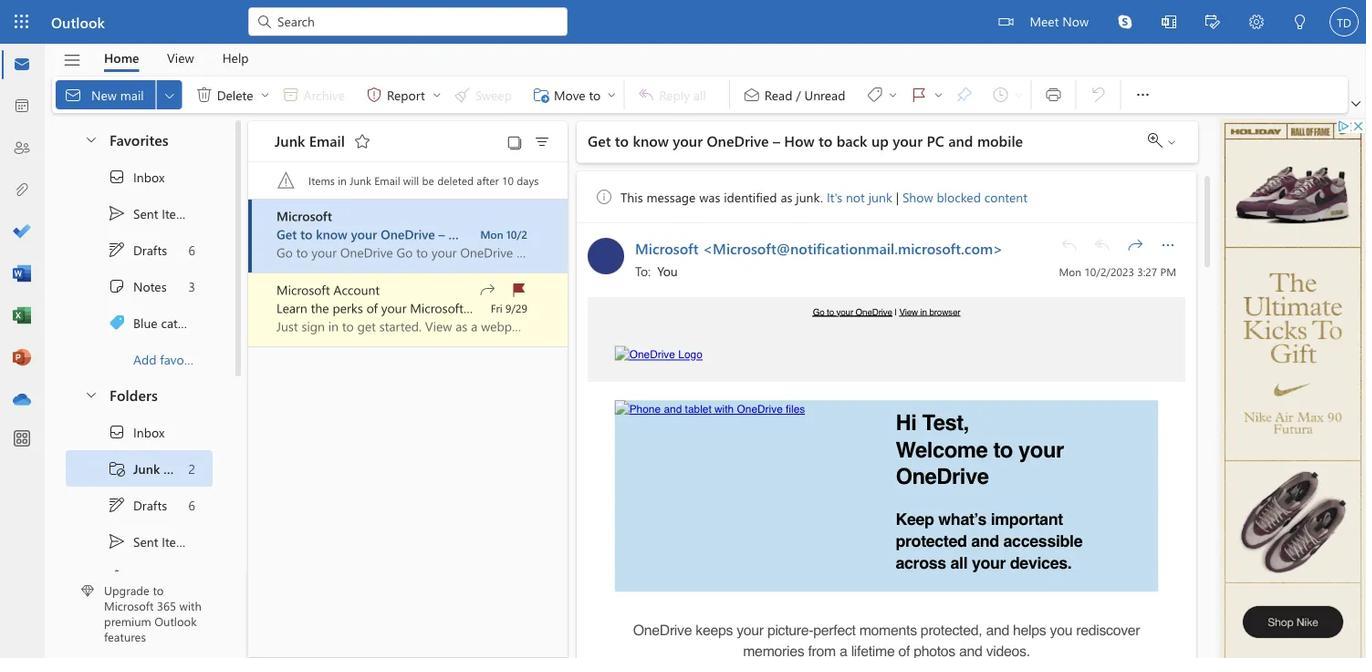 Task type: describe. For each thing, give the bounding box(es) containing it.
you button
[[654, 261, 681, 281]]

6 for 
[[189, 497, 195, 514]]

heading containing keep what's important
[[896, 509, 1158, 575]]

 tree item
[[66, 560, 213, 597]]

junk email heading
[[275, 121, 377, 162]]

your up account
[[351, 226, 377, 243]]

email inside  junk email 2
[[163, 461, 195, 477]]

view inside 'button'
[[167, 49, 194, 66]]

 for 
[[108, 241, 126, 259]]

 button
[[1125, 77, 1161, 113]]

0 vertical spatial mobile
[[977, 131, 1023, 151]]

keeps
[[696, 622, 733, 639]]

this
[[621, 189, 643, 206]]

outlook inside outlook banner
[[51, 12, 105, 31]]

outlook inside upgrade to microsoft 365 with premium outlook features
[[154, 614, 197, 630]]

upgrade
[[104, 583, 149, 599]]

premium features image
[[81, 585, 94, 598]]

 this message was identified as junk. it's not junk | show blocked content
[[595, 188, 1028, 206]]

 for 
[[108, 423, 126, 442]]

 sent items for 1st  tree item from the bottom of the welcome to your onedrive application
[[108, 533, 192, 551]]

keep what's important protected and accessible across all your devices.
[[896, 511, 1083, 573]]

 tree item for 
[[66, 414, 213, 451]]


[[999, 15, 1013, 29]]

welcome to your onedrive application
[[0, 0, 1366, 659]]

was
[[699, 189, 720, 206]]

go
[[813, 307, 825, 318]]

message list section
[[248, 117, 657, 658]]

 button for favorites
[[75, 122, 106, 156]]

and up videos.
[[986, 622, 1009, 639]]

onedrive up onedrive logo
[[856, 307, 892, 318]]

outlook link
[[51, 0, 105, 44]]

2  tree item from the top
[[66, 524, 213, 560]]

welcome
[[896, 438, 988, 463]]

6 for 
[[189, 242, 195, 258]]

onedrive image
[[13, 391, 31, 410]]

account
[[333, 282, 380, 298]]

 right mail
[[162, 88, 177, 102]]

 inbox for 
[[108, 168, 165, 186]]

what's
[[938, 511, 987, 529]]

files image
[[13, 182, 31, 200]]

now
[[1062, 12, 1089, 29]]


[[1205, 15, 1220, 29]]

will
[[403, 173, 419, 188]]

 button
[[1147, 0, 1191, 46]]

to do image
[[13, 224, 31, 242]]

Search for email, meetings, files and more. field
[[276, 12, 557, 30]]

notes
[[133, 278, 167, 295]]

delete
[[217, 86, 253, 103]]

 inside favorites tree
[[108, 204, 126, 223]]

 drafts for 
[[108, 496, 167, 515]]

show
[[902, 189, 933, 206]]

people image
[[13, 140, 31, 158]]

deleted
[[437, 173, 474, 188]]

and inside keep what's important protected and accessible across all your devices.
[[971, 532, 999, 551]]

features
[[104, 629, 146, 645]]

mon for mon 10/2/2023 3:27 pm
[[1059, 264, 1081, 279]]

mon 10/2/2023 3:27 pm
[[1059, 264, 1176, 279]]

fri
[[491, 301, 502, 316]]

your right 'perks'
[[381, 300, 407, 317]]


[[277, 172, 296, 190]]


[[256, 13, 274, 31]]

help
[[222, 49, 249, 66]]


[[108, 277, 126, 296]]

from
[[808, 644, 836, 659]]

and up blocked on the top right of page
[[948, 131, 973, 151]]

mail image
[[13, 56, 31, 74]]

 tree item
[[66, 451, 213, 487]]

 new mail
[[64, 86, 144, 104]]

onedrive inside onedrive keeps your picture-perfect moments protected, and helps you rediscover memories from a lifetime of photos and videos.
[[633, 622, 692, 639]]


[[1351, 99, 1361, 109]]

onedrive down 
[[707, 131, 769, 151]]

3
[[189, 278, 195, 295]]

9/29
[[505, 301, 527, 316]]

in inside message list section
[[338, 173, 347, 188]]

 for  dropdown button at the top right of page
[[1134, 86, 1152, 104]]

all
[[950, 554, 968, 573]]

 button
[[258, 80, 272, 110]]

 inside  report 
[[431, 89, 442, 100]]


[[1148, 133, 1163, 148]]

items for first  tree item from the top of the welcome to your onedrive application
[[162, 205, 192, 222]]

mon for mon 10/2
[[480, 227, 503, 242]]

 
[[910, 86, 944, 104]]

 tree item for 
[[66, 159, 213, 195]]

 inside folders tree item
[[84, 387, 99, 402]]

go to your onedrive | view in browser
[[813, 307, 960, 318]]

videos.
[[986, 644, 1030, 659]]

 inside  button
[[1126, 236, 1144, 255]]

learn the perks of your microsoft account
[[277, 300, 512, 317]]


[[1293, 15, 1308, 29]]

outlook banner
[[0, 0, 1366, 46]]

account
[[467, 300, 512, 317]]

blocked
[[937, 189, 981, 206]]

learn
[[277, 300, 307, 317]]

1 horizontal spatial up
[[871, 131, 889, 151]]

message list list box
[[248, 200, 657, 658]]

picture-
[[767, 622, 813, 639]]

 search field
[[248, 0, 568, 41]]

blue
[[133, 315, 158, 331]]

and down protected,
[[959, 644, 982, 659]]


[[64, 86, 82, 104]]

 for  delete 
[[195, 86, 213, 104]]

10/2
[[506, 227, 527, 242]]

 button for 
[[430, 80, 444, 110]]

help button
[[209, 44, 262, 72]]

get inside the message list list box
[[277, 226, 297, 243]]


[[533, 133, 551, 151]]

hi
[[896, 411, 916, 436]]

you
[[1050, 622, 1072, 639]]

 for  deleted items
[[108, 569, 126, 588]]

junk inside  junk email 2
[[133, 461, 160, 477]]

 button
[[502, 129, 527, 154]]

how inside the message list list box
[[448, 226, 475, 243]]

 inside  
[[933, 89, 944, 100]]

 read / unread
[[743, 86, 845, 104]]

microsoft for microsoft account
[[277, 282, 330, 298]]

10/2/2023
[[1084, 264, 1134, 279]]

know inside the message list list box
[[316, 226, 347, 243]]

days
[[517, 173, 539, 188]]

move & delete group
[[56, 77, 620, 113]]

microsoft account
[[277, 282, 380, 298]]

0 vertical spatial –
[[773, 131, 780, 151]]

you
[[657, 262, 678, 279]]

drafts for 
[[133, 497, 167, 514]]

new
[[91, 86, 117, 103]]

tree containing 
[[66, 414, 213, 659]]

pm
[[1160, 264, 1176, 279]]

as
[[781, 189, 793, 206]]

perfect
[[813, 622, 856, 639]]

meet now
[[1030, 12, 1089, 29]]


[[595, 188, 613, 206]]

to inside upgrade to microsoft 365 with premium outlook features
[[153, 583, 164, 599]]

0 vertical spatial know
[[633, 131, 669, 151]]

 drafts for 
[[108, 241, 167, 259]]

tab list inside welcome to your onedrive application
[[90, 44, 263, 72]]

up inside the message list list box
[[525, 226, 540, 243]]

1 horizontal spatial in
[[920, 307, 927, 318]]

microsoft for microsoft
[[277, 208, 332, 224]]

welcome to your onedrive heading
[[896, 410, 1158, 491]]

important
[[991, 511, 1063, 529]]

go to your onedrive link
[[813, 307, 892, 318]]

 
[[866, 86, 898, 104]]

1 vertical spatial junk
[[350, 173, 371, 188]]

 button
[[901, 80, 931, 110]]

photos
[[914, 644, 955, 659]]

 tree item
[[66, 305, 213, 341]]

get to know your onedrive – how to back up your pc and mobile inside the message list list box
[[277, 226, 657, 243]]


[[510, 281, 528, 299]]

 button for folders
[[75, 378, 106, 412]]


[[910, 86, 928, 104]]

be
[[422, 173, 434, 188]]

onedrive inside "hi test, welcome to your onedrive"
[[896, 465, 989, 490]]

/
[[796, 86, 801, 103]]

inbox for 
[[133, 424, 165, 441]]

left-rail-appbar navigation
[[4, 44, 40, 422]]

m
[[600, 248, 612, 265]]

 inside the message list list box
[[478, 281, 496, 299]]

and inside the message list list box
[[592, 226, 614, 243]]

more apps image
[[13, 431, 31, 449]]

your right go
[[836, 307, 853, 318]]

 move to 
[[532, 86, 617, 104]]



Task type: vqa. For each thing, say whether or not it's contained in the screenshot.

yes



Task type: locate. For each thing, give the bounding box(es) containing it.
 inbox down folders tree item
[[108, 423, 165, 442]]

message
[[646, 189, 696, 206]]

of down moments
[[898, 644, 910, 659]]

drafts for 
[[133, 242, 167, 258]]

0 vertical spatial email
[[309, 131, 345, 150]]

 button
[[1278, 0, 1322, 46]]

1 vertical spatial mobile
[[617, 226, 657, 243]]

mobile up content at the top
[[977, 131, 1023, 151]]

your right all
[[972, 554, 1006, 573]]

favorite
[[160, 351, 203, 368]]

items up with
[[181, 570, 211, 587]]

1  tree item from the top
[[66, 232, 213, 268]]

0 vertical spatial  tree item
[[66, 159, 213, 195]]

0 horizontal spatial mon
[[480, 227, 503, 242]]

0 horizontal spatial pc
[[573, 226, 589, 243]]

in down junk email heading
[[338, 173, 347, 188]]

 left delete
[[195, 86, 213, 104]]

view
[[167, 49, 194, 66], [899, 307, 918, 318]]

onedrive inside the message list list box
[[381, 226, 435, 243]]

 inside  
[[887, 89, 898, 100]]

outlook down " deleted items"
[[154, 614, 197, 630]]

 inside "tree item"
[[108, 569, 126, 588]]


[[108, 204, 126, 223], [108, 533, 126, 551]]

onedrive down the will
[[381, 226, 435, 243]]

6 inside favorites tree
[[189, 242, 195, 258]]

meet
[[1030, 12, 1059, 29]]

0 vertical spatial  sent items
[[108, 204, 192, 223]]

 inside tree
[[108, 533, 126, 551]]

 for 
[[108, 168, 126, 186]]

 inside the move & delete group
[[195, 86, 213, 104]]

0 horizontal spatial in
[[338, 173, 347, 188]]

| left view in browser link
[[895, 307, 897, 318]]

1 vertical spatial  tree item
[[66, 414, 213, 451]]

know up this
[[633, 131, 669, 151]]

0 horizontal spatial 
[[108, 569, 126, 588]]

 report 
[[365, 86, 442, 104]]

– inside the message list list box
[[439, 226, 445, 243]]

 left folders
[[84, 387, 99, 402]]

0 vertical spatial  tree item
[[66, 195, 213, 232]]

items for the  "tree item"
[[181, 570, 211, 587]]

 tree item down favorites
[[66, 159, 213, 195]]

drafts down  junk email 2
[[133, 497, 167, 514]]

email left the will
[[374, 173, 400, 188]]

of
[[366, 300, 378, 317], [898, 644, 910, 659]]

2  tree item from the top
[[66, 414, 213, 451]]

2  from the top
[[108, 423, 126, 442]]

email inside junk email 
[[309, 131, 345, 150]]

0 vertical spatial  tree item
[[66, 232, 213, 268]]


[[1134, 86, 1152, 104], [1159, 236, 1177, 255]]

1 vertical spatial outlook
[[154, 614, 197, 630]]

unread
[[804, 86, 845, 103]]

in left browser
[[920, 307, 927, 318]]

test,
[[922, 411, 969, 436]]

of down account
[[366, 300, 378, 317]]

2 vertical spatial email
[[163, 461, 195, 477]]

calendar image
[[13, 98, 31, 116]]

0 vertical spatial how
[[784, 131, 815, 151]]

2 horizontal spatial email
[[374, 173, 400, 188]]

heading
[[896, 509, 1158, 575]]

0 horizontal spatial  button
[[157, 80, 182, 110]]

hi test, welcome to your onedrive
[[896, 411, 1064, 490]]

 button right report at the left top of the page
[[430, 80, 444, 110]]

 button right mail
[[157, 80, 182, 110]]

1 horizontal spatial pc
[[927, 131, 944, 151]]

 inside tree
[[108, 423, 126, 442]]

 button down  new mail
[[75, 122, 106, 156]]

view left browser
[[899, 307, 918, 318]]

microsoft
[[277, 208, 332, 224], [635, 238, 699, 258], [277, 282, 330, 298], [410, 300, 463, 317], [104, 598, 154, 614]]


[[866, 86, 884, 104]]

 notes
[[108, 277, 167, 296]]

0 vertical spatial get to know your onedrive – how to back up your pc and mobile
[[588, 131, 1023, 151]]

 sent items for first  tree item from the top of the welcome to your onedrive application
[[108, 204, 192, 223]]

1  tree item from the top
[[66, 159, 213, 195]]

drafts inside favorites tree
[[133, 242, 167, 258]]

junk right 
[[133, 461, 160, 477]]

know up microsoft account
[[316, 226, 347, 243]]

 inbox for 
[[108, 423, 165, 442]]

2 vertical spatial junk
[[133, 461, 160, 477]]

inbox for 
[[133, 169, 165, 185]]

0 vertical spatial  button
[[75, 122, 106, 156]]

2  from the top
[[108, 496, 126, 515]]

0 vertical spatial outlook
[[51, 12, 105, 31]]

 sent items up deleted
[[108, 533, 192, 551]]


[[1044, 86, 1063, 104]]

outlook up  button
[[51, 12, 105, 31]]

up
[[871, 131, 889, 151], [525, 226, 540, 243]]

1 vertical spatial in
[[920, 307, 927, 318]]

1 horizontal spatial –
[[773, 131, 780, 151]]

1 horizontal spatial outlook
[[154, 614, 197, 630]]

2 drafts from the top
[[133, 497, 167, 514]]

 tree item
[[66, 268, 213, 305]]

 button
[[1121, 231, 1150, 260]]

 inside  
[[1166, 137, 1177, 148]]

sent up the  "tree item"
[[133, 534, 158, 550]]

0 vertical spatial inbox
[[133, 169, 165, 185]]

1 horizontal spatial junk
[[275, 131, 305, 150]]

pc
[[927, 131, 944, 151], [573, 226, 589, 243]]

 button inside tags group
[[931, 80, 946, 110]]

– down read
[[773, 131, 780, 151]]

1 horizontal spatial how
[[784, 131, 815, 151]]

of inside the message list list box
[[366, 300, 378, 317]]

 tree item for 
[[66, 487, 213, 524]]

folders tree item
[[66, 378, 213, 414]]

 drafts inside tree
[[108, 496, 167, 515]]

 right report at the left top of the page
[[431, 89, 442, 100]]

0 horizontal spatial how
[[448, 226, 475, 243]]

1  from the top
[[108, 168, 126, 186]]

1 vertical spatial 6
[[189, 497, 195, 514]]

2  from the top
[[108, 533, 126, 551]]

inbox down the favorites tree item
[[133, 169, 165, 185]]

 tree item
[[66, 159, 213, 195], [66, 414, 213, 451]]

how left mon 10/2
[[448, 226, 475, 243]]

devices.
[[1010, 554, 1072, 573]]

1 vertical spatial  inbox
[[108, 423, 165, 442]]

1  button from the left
[[157, 80, 182, 110]]

1 vertical spatial 
[[108, 496, 126, 515]]

 down  new mail
[[84, 132, 99, 146]]

None text field
[[635, 260, 1046, 281]]

1 horizontal spatial  button
[[430, 80, 444, 110]]

know
[[633, 131, 669, 151], [316, 226, 347, 243]]

premium
[[104, 614, 151, 630]]

0 vertical spatial  drafts
[[108, 241, 167, 259]]

1 inbox from the top
[[133, 169, 165, 185]]

 tree item down  junk email 2
[[66, 487, 213, 524]]

 sent items inside favorites tree
[[108, 204, 192, 223]]

2  drafts from the top
[[108, 496, 167, 515]]

0 vertical spatial mon
[[480, 227, 503, 242]]

1  from the top
[[108, 241, 126, 259]]

back inside the message list list box
[[494, 226, 521, 243]]

tree
[[66, 414, 213, 659]]


[[108, 460, 126, 478]]

favorites tree item
[[66, 122, 213, 159]]

sent inside favorites tree
[[133, 205, 158, 222]]

0 horizontal spatial outlook
[[51, 12, 105, 31]]

phone and tablet with onedrive files image
[[615, 401, 805, 419]]

2  button from the top
[[75, 378, 106, 412]]

your inside onedrive keeps your picture-perfect moments protected, and helps you rediscover memories from a lifetime of photos and videos.
[[737, 622, 764, 639]]

1 vertical spatial up
[[525, 226, 540, 243]]

 inside the favorites tree item
[[84, 132, 99, 146]]

 button left folders
[[75, 378, 106, 412]]

memories
[[743, 644, 804, 659]]

sent
[[133, 205, 158, 222], [133, 534, 158, 550]]

1 vertical spatial 
[[478, 281, 496, 299]]

0 vertical spatial 
[[1134, 86, 1152, 104]]

10
[[502, 173, 514, 188]]

none text field containing to:
[[635, 260, 1046, 281]]

 up 'account'
[[478, 281, 496, 299]]

1 vertical spatial mon
[[1059, 264, 1081, 279]]

2  tree item from the top
[[66, 487, 213, 524]]

 inbox inside tree
[[108, 423, 165, 442]]

0 vertical spatial back
[[837, 131, 867, 151]]

 button inside the favorites tree item
[[75, 122, 106, 156]]

1 vertical spatial pc
[[573, 226, 589, 243]]

tab list
[[90, 44, 263, 72]]

 inside dropdown button
[[1134, 86, 1152, 104]]

items inside " deleted items"
[[181, 570, 211, 587]]

your up memories at the right of page
[[737, 622, 764, 639]]

1  inbox from the top
[[108, 168, 165, 186]]

1  from the top
[[108, 204, 126, 223]]

 tree item down folders
[[66, 414, 213, 451]]

 inside tree
[[108, 496, 126, 515]]

 right delete
[[260, 89, 271, 100]]

1 horizontal spatial 
[[195, 86, 213, 104]]

get to know your onedrive – how to back up your pc and mobile down deleted
[[277, 226, 657, 243]]

–
[[773, 131, 780, 151], [439, 226, 445, 243]]

mobile inside the message list list box
[[617, 226, 657, 243]]

0 vertical spatial |
[[896, 189, 899, 206]]

0 horizontal spatial back
[[494, 226, 521, 243]]

add favorite tree item
[[66, 341, 213, 378]]

inbox up  junk email 2
[[133, 424, 165, 441]]

m button
[[588, 238, 624, 275]]

0 vertical spatial sent
[[133, 205, 158, 222]]

it's
[[827, 189, 842, 206]]


[[353, 132, 371, 151]]

1 horizontal spatial mobile
[[977, 131, 1023, 151]]

deleted
[[133, 570, 177, 587]]

drafts up 'notes'
[[133, 242, 167, 258]]

your inside keep what's important protected and accessible across all your devices.
[[972, 554, 1006, 573]]

0 horizontal spatial 
[[478, 281, 496, 299]]

 for 
[[108, 496, 126, 515]]

1 vertical spatial  button
[[75, 378, 106, 412]]

 up 
[[108, 204, 126, 223]]

 button
[[348, 127, 377, 156]]

1 sent from the top
[[133, 205, 158, 222]]

2  inbox from the top
[[108, 423, 165, 442]]

identified
[[724, 189, 777, 206]]

mon inside the message list list box
[[480, 227, 503, 242]]

to: you
[[635, 262, 678, 279]]

0 vertical spatial of
[[366, 300, 378, 317]]

your up message
[[673, 131, 703, 151]]

microsoft up you
[[635, 238, 699, 258]]

0 vertical spatial in
[[338, 173, 347, 188]]

 junk email 2
[[108, 460, 195, 478]]

1 vertical spatial get to know your onedrive – how to back up your pc and mobile
[[277, 226, 657, 243]]

 up pm
[[1159, 236, 1177, 255]]

 button
[[1348, 95, 1364, 113]]

microsoft up learn
[[277, 282, 330, 298]]

1 horizontal spatial back
[[837, 131, 867, 151]]

1 horizontal spatial of
[[898, 644, 910, 659]]

1 vertical spatial  drafts
[[108, 496, 167, 515]]

0 vertical spatial pc
[[927, 131, 944, 151]]

 right 
[[1166, 137, 1177, 148]]

 inside popup button
[[1159, 236, 1177, 255]]

1 vertical spatial  tree item
[[66, 487, 213, 524]]

1 vertical spatial view
[[899, 307, 918, 318]]

upgrade to microsoft 365 with premium outlook features
[[104, 583, 202, 645]]

sent inside tree
[[133, 534, 158, 550]]

and down what's
[[971, 532, 999, 551]]

microsoft for microsoft <microsoft@notificationmail.microsoft.com>
[[635, 238, 699, 258]]

| right 'junk' at the top right of the page
[[896, 189, 899, 206]]

powerpoint image
[[13, 350, 31, 368]]

 sent items
[[108, 204, 192, 223], [108, 533, 192, 551]]

junk inside junk email 
[[275, 131, 305, 150]]

not
[[846, 189, 865, 206]]

items inside favorites tree
[[162, 205, 192, 222]]

1 horizontal spatial 
[[1159, 236, 1177, 255]]

1 vertical spatial email
[[374, 173, 400, 188]]

your inside "hi test, welcome to your onedrive"
[[1018, 438, 1064, 463]]

 sent items inside tree
[[108, 533, 192, 551]]

0 vertical spatial 
[[195, 86, 213, 104]]

0 horizontal spatial email
[[163, 461, 195, 477]]

microsoft inside upgrade to microsoft 365 with premium outlook features
[[104, 598, 154, 614]]

| inside  this message was identified as junk. it's not junk | show blocked content
[[896, 189, 899, 206]]

 tree item
[[66, 232, 213, 268], [66, 487, 213, 524]]

the
[[311, 300, 329, 317]]

3:27
[[1137, 264, 1157, 279]]

lifetime
[[851, 644, 895, 659]]

favorites tree
[[66, 115, 213, 378]]

 right premium features 'image'
[[108, 569, 126, 588]]

 inside  move to 
[[606, 89, 617, 100]]

microsoft down 
[[277, 208, 332, 224]]

view button
[[153, 44, 208, 72]]

2  sent items from the top
[[108, 533, 192, 551]]

1 vertical spatial of
[[898, 644, 910, 659]]

items inside message list section
[[308, 173, 335, 188]]

drafts inside tree
[[133, 497, 167, 514]]

get down  move to 
[[588, 131, 611, 151]]

back down 10
[[494, 226, 521, 243]]

0 vertical spatial 
[[108, 204, 126, 223]]

sent up 'notes'
[[133, 205, 158, 222]]

junk.
[[796, 189, 823, 206]]

mon
[[480, 227, 503, 242], [1059, 264, 1081, 279]]

1 horizontal spatial email
[[309, 131, 345, 150]]

1 6 from the top
[[189, 242, 195, 258]]


[[1162, 15, 1176, 29]]

home
[[104, 49, 139, 66]]

2  button from the left
[[430, 80, 444, 110]]

1 horizontal spatial view
[[899, 307, 918, 318]]

email
[[309, 131, 345, 150], [374, 173, 400, 188], [163, 461, 195, 477]]

1  tree item from the top
[[66, 195, 213, 232]]

report
[[387, 86, 425, 103]]

get down 
[[277, 226, 297, 243]]

your down  button
[[893, 131, 923, 151]]

0 horizontal spatial know
[[316, 226, 347, 243]]

move
[[554, 86, 586, 103]]


[[195, 86, 213, 104], [108, 569, 126, 588]]

content
[[984, 189, 1028, 206]]

 inbox down the favorites tree item
[[108, 168, 165, 186]]

0 vertical spatial 
[[108, 241, 126, 259]]

td image
[[1330, 7, 1359, 37]]

1 horizontal spatial know
[[633, 131, 669, 151]]

 right 
[[887, 89, 898, 100]]


[[1249, 15, 1264, 29]]

2 horizontal spatial  button
[[931, 80, 946, 110]]

1 horizontal spatial get
[[588, 131, 611, 151]]

microsoft left 'account'
[[410, 300, 463, 317]]

folders
[[110, 385, 158, 404]]

email left  button
[[309, 131, 345, 150]]

 for  popup button
[[1159, 236, 1177, 255]]

0 vertical spatial drafts
[[133, 242, 167, 258]]

0 horizontal spatial of
[[366, 300, 378, 317]]

 drafts inside favorites tree
[[108, 241, 167, 259]]

2 sent from the top
[[133, 534, 158, 550]]

2 inbox from the top
[[133, 424, 165, 441]]

pc inside the message list list box
[[573, 226, 589, 243]]

fri 9/29
[[491, 301, 527, 316]]

3  button from the left
[[931, 80, 946, 110]]

1  drafts from the top
[[108, 241, 167, 259]]

1  sent items from the top
[[108, 204, 192, 223]]

0 vertical spatial junk
[[275, 131, 305, 150]]

moments
[[859, 622, 917, 639]]

none text field inside welcome to your onedrive application
[[635, 260, 1046, 281]]

junk
[[868, 189, 892, 206]]

1 vertical spatial get
[[277, 226, 297, 243]]

1 vertical spatial drafts
[[133, 497, 167, 514]]

a
[[840, 644, 847, 659]]

1  button from the top
[[75, 122, 106, 156]]

protected
[[896, 532, 967, 551]]

tab list containing home
[[90, 44, 263, 72]]

 tree item for 
[[66, 232, 213, 268]]

rediscover
[[1076, 622, 1140, 639]]

inbox inside favorites tree
[[133, 169, 165, 185]]

items right 
[[308, 173, 335, 188]]

helps
[[1013, 622, 1046, 639]]

onedrive left the 'keeps'
[[633, 622, 692, 639]]

junk email 
[[275, 131, 371, 151]]

mobile
[[977, 131, 1023, 151], [617, 226, 657, 243]]

items for 1st  tree item from the bottom of the welcome to your onedrive application
[[162, 534, 192, 550]]


[[108, 168, 126, 186], [108, 423, 126, 442]]

0 horizontal spatial up
[[525, 226, 540, 243]]

 down 
[[108, 496, 126, 515]]

onedrive logo image
[[615, 346, 1158, 364]]

inbox inside tree
[[133, 424, 165, 441]]

 inside favorites tree
[[108, 168, 126, 186]]

word image
[[13, 266, 31, 284]]

1 vertical spatial inbox
[[133, 424, 165, 441]]

microsoft image
[[588, 238, 624, 275]]

1 vertical spatial back
[[494, 226, 521, 243]]

1 vertical spatial –
[[439, 226, 445, 243]]

0 horizontal spatial view
[[167, 49, 194, 66]]

1 vertical spatial |
[[895, 307, 897, 318]]

of inside onedrive keeps your picture-perfect moments protected, and helps you rediscover memories from a lifetime of photos and videos.
[[898, 644, 910, 659]]

up down tags group
[[871, 131, 889, 151]]

 down the favorites tree item
[[108, 168, 126, 186]]

to
[[589, 86, 601, 103], [615, 131, 629, 151], [819, 131, 833, 151], [300, 226, 312, 243], [479, 226, 491, 243], [827, 307, 834, 318], [993, 438, 1013, 463], [153, 583, 164, 599]]

 tree item
[[66, 195, 213, 232], [66, 524, 213, 560]]

your up important
[[1018, 438, 1064, 463]]

to inside "hi test, welcome to your onedrive"
[[993, 438, 1013, 463]]

 up 
[[108, 241, 126, 259]]

get to know your onedrive – how to back up your pc and mobile down /
[[588, 131, 1023, 151]]

 button
[[1235, 0, 1278, 46]]

tags group
[[733, 77, 1027, 113]]

up down days on the left top of page
[[525, 226, 540, 243]]

6 inside tree
[[189, 497, 195, 514]]

 inside " delete "
[[260, 89, 271, 100]]

1 drafts from the top
[[133, 242, 167, 258]]

 inside favorites tree
[[108, 241, 126, 259]]

1 vertical spatial 
[[108, 533, 126, 551]]

junk down 
[[350, 173, 371, 188]]

add
[[133, 351, 157, 368]]

0 vertical spatial 
[[1126, 236, 1144, 255]]

to inside  move to 
[[589, 86, 601, 103]]

1 vertical spatial sent
[[133, 534, 158, 550]]

 inbox inside favorites tree
[[108, 168, 165, 186]]

and up m
[[592, 226, 614, 243]]

your right 10/2
[[543, 226, 570, 243]]

0 vertical spatial 
[[108, 168, 126, 186]]

 drafts down  tree item
[[108, 496, 167, 515]]

2 6 from the top
[[189, 497, 195, 514]]

 right 
[[933, 89, 944, 100]]

 tree item up deleted
[[66, 524, 213, 560]]

0 horizontal spatial junk
[[133, 461, 160, 477]]

0 horizontal spatial –
[[439, 226, 445, 243]]

 up 3:27
[[1126, 236, 1144, 255]]

6 down 2
[[189, 497, 195, 514]]

 drafts up  notes
[[108, 241, 167, 259]]

favorites
[[110, 129, 168, 149]]

1 vertical spatial 
[[1159, 236, 1177, 255]]

onedrive down welcome
[[896, 465, 989, 490]]

0 vertical spatial 6
[[189, 242, 195, 258]]

mon left 10/2
[[480, 227, 503, 242]]

view in browser link
[[899, 307, 960, 318]]

 button
[[527, 129, 557, 154]]

how down  read / unread
[[784, 131, 815, 151]]

 button inside folders tree item
[[75, 378, 106, 412]]

mobile up to:
[[617, 226, 657, 243]]

1 horizontal spatial 
[[1126, 236, 1144, 255]]

 up 
[[1134, 86, 1152, 104]]


[[1118, 15, 1132, 29]]

get
[[588, 131, 611, 151], [277, 226, 297, 243]]

1 vertical spatial how
[[448, 226, 475, 243]]

excel image
[[13, 308, 31, 326]]

 button for 
[[157, 80, 182, 110]]

microsoft <microsoft@notificationmail.microsoft.com>
[[635, 238, 1003, 258]]

6 up 3
[[189, 242, 195, 258]]

how
[[784, 131, 815, 151], [448, 226, 475, 243]]

items up 3
[[162, 205, 192, 222]]

back down 
[[837, 131, 867, 151]]

 sent items up 'notes'
[[108, 204, 192, 223]]

0 vertical spatial  inbox
[[108, 168, 165, 186]]

 deleted items
[[108, 569, 211, 588]]

1 vertical spatial  sent items
[[108, 533, 192, 551]]

view left help
[[167, 49, 194, 66]]

2 horizontal spatial junk
[[350, 173, 371, 188]]

0 horizontal spatial 
[[1134, 86, 1152, 104]]

– down deleted
[[439, 226, 445, 243]]

 tree item up  notes
[[66, 232, 213, 268]]

1 horizontal spatial mon
[[1059, 264, 1081, 279]]

in
[[338, 173, 347, 188], [920, 307, 927, 318]]

items up " deleted items"
[[162, 534, 192, 550]]

 button right 
[[931, 80, 946, 110]]

after
[[477, 173, 499, 188]]

mon left 10/2/2023
[[1059, 264, 1081, 279]]

1 vertical spatial 
[[108, 569, 126, 588]]



